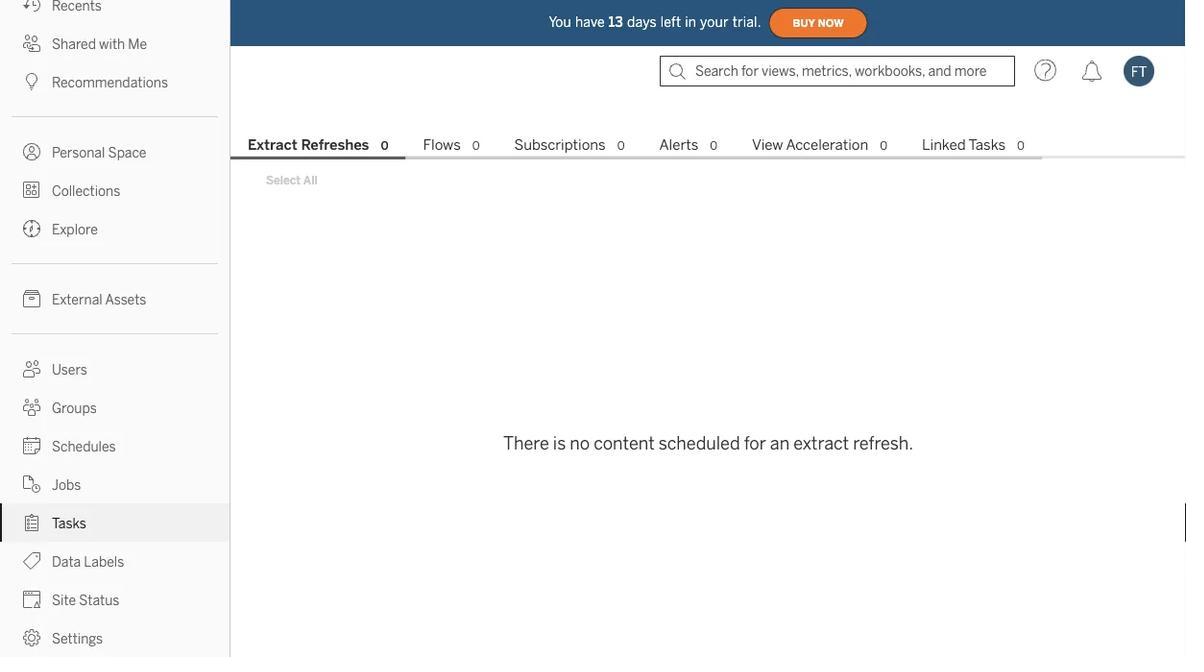 Task type: vqa. For each thing, say whether or not it's contained in the screenshot.
Recommendations link
yes



Task type: describe. For each thing, give the bounding box(es) containing it.
subscriptions
[[515, 136, 606, 154]]

your
[[701, 14, 729, 30]]

acceleration
[[787, 136, 869, 154]]

labels
[[84, 554, 124, 570]]

0 for subscriptions
[[618, 139, 625, 153]]

an
[[771, 433, 790, 454]]

select all button
[[254, 168, 330, 191]]

there is no content scheduled for an extract refresh.
[[504, 433, 914, 454]]

collections
[[52, 183, 120, 199]]

alerts
[[660, 136, 699, 154]]

left
[[661, 14, 682, 30]]

assets
[[105, 292, 146, 308]]

extract refreshes
[[248, 136, 369, 154]]

content
[[594, 433, 655, 454]]

users
[[52, 362, 87, 378]]

is
[[553, 433, 566, 454]]

0 for extract refreshes
[[381, 139, 389, 153]]

recommendations
[[52, 74, 168, 90]]

refresh.
[[854, 433, 914, 454]]

buy
[[793, 17, 816, 29]]

settings
[[52, 631, 103, 647]]

explore
[[52, 222, 98, 237]]

personal space link
[[0, 133, 230, 171]]

select
[[266, 173, 301, 187]]

in
[[685, 14, 697, 30]]

shared
[[52, 36, 96, 52]]

buy now button
[[769, 8, 868, 38]]

refreshes
[[301, 136, 369, 154]]

personal
[[52, 145, 105, 160]]

jobs
[[52, 477, 81, 493]]

users link
[[0, 350, 230, 388]]

extract
[[248, 136, 298, 154]]

site status link
[[0, 580, 230, 619]]

extract
[[794, 433, 850, 454]]

days
[[628, 14, 657, 30]]

data
[[52, 554, 81, 570]]

no
[[570, 433, 590, 454]]

site
[[52, 593, 76, 608]]

schedules link
[[0, 427, 230, 465]]

linked
[[923, 136, 966, 154]]

13
[[609, 14, 624, 30]]

there
[[504, 433, 550, 454]]

scheduled
[[659, 433, 741, 454]]

all
[[303, 173, 318, 187]]

navigation containing extract refreshes
[[231, 131, 1187, 160]]

groups link
[[0, 388, 230, 427]]

site status
[[52, 593, 120, 608]]

space
[[108, 145, 146, 160]]



Task type: locate. For each thing, give the bounding box(es) containing it.
shared with me link
[[0, 24, 230, 62]]

for
[[744, 433, 767, 454]]

4 0 from the left
[[710, 139, 718, 153]]

0 horizontal spatial tasks
[[52, 516, 86, 531]]

navigation
[[231, 131, 1187, 160]]

there is no content scheduled for an extract refresh. main content
[[231, 96, 1187, 657]]

3 0 from the left
[[618, 139, 625, 153]]

2 0 from the left
[[473, 139, 480, 153]]

tasks inside tasks link
[[52, 516, 86, 531]]

select all
[[266, 173, 318, 187]]

status
[[79, 593, 120, 608]]

shared with me
[[52, 36, 147, 52]]

groups
[[52, 400, 97, 416]]

now
[[819, 17, 844, 29]]

buy now
[[793, 17, 844, 29]]

0
[[381, 139, 389, 153], [473, 139, 480, 153], [618, 139, 625, 153], [710, 139, 718, 153], [881, 139, 888, 153], [1018, 139, 1025, 153]]

you have 13 days left in your trial.
[[549, 14, 762, 30]]

0 for alerts
[[710, 139, 718, 153]]

view acceleration
[[753, 136, 869, 154]]

recommendations link
[[0, 62, 230, 101]]

collections link
[[0, 171, 230, 210]]

settings link
[[0, 619, 230, 657]]

tasks inside sub-spaces tab list
[[969, 136, 1006, 154]]

have
[[576, 14, 605, 30]]

5 0 from the left
[[881, 139, 888, 153]]

schedules
[[52, 439, 116, 455]]

tasks down the "jobs"
[[52, 516, 86, 531]]

0 for linked tasks
[[1018, 139, 1025, 153]]

sub-spaces tab list
[[231, 135, 1187, 160]]

data labels
[[52, 554, 124, 570]]

external assets
[[52, 292, 146, 308]]

with
[[99, 36, 125, 52]]

0 left alerts
[[618, 139, 625, 153]]

0 for view acceleration
[[881, 139, 888, 153]]

tasks
[[969, 136, 1006, 154], [52, 516, 86, 531]]

1 horizontal spatial tasks
[[969, 136, 1006, 154]]

me
[[128, 36, 147, 52]]

personal space
[[52, 145, 146, 160]]

tasks link
[[0, 504, 230, 542]]

flows
[[423, 136, 461, 154]]

external
[[52, 292, 103, 308]]

linked tasks
[[923, 136, 1006, 154]]

1 0 from the left
[[381, 139, 389, 153]]

trial.
[[733, 14, 762, 30]]

data labels link
[[0, 542, 230, 580]]

0 right linked tasks
[[1018, 139, 1025, 153]]

0 for flows
[[473, 139, 480, 153]]

view
[[753, 136, 784, 154]]

jobs link
[[0, 465, 230, 504]]

0 right refreshes
[[381, 139, 389, 153]]

0 right alerts
[[710, 139, 718, 153]]

0 right the acceleration
[[881, 139, 888, 153]]

tasks right linked on the right of page
[[969, 136, 1006, 154]]

0 right flows
[[473, 139, 480, 153]]

Search for views, metrics, workbooks, and more text field
[[660, 56, 1016, 86]]

you
[[549, 14, 572, 30]]

0 vertical spatial tasks
[[969, 136, 1006, 154]]

external assets link
[[0, 280, 230, 318]]

explore link
[[0, 210, 230, 248]]

1 vertical spatial tasks
[[52, 516, 86, 531]]

6 0 from the left
[[1018, 139, 1025, 153]]



